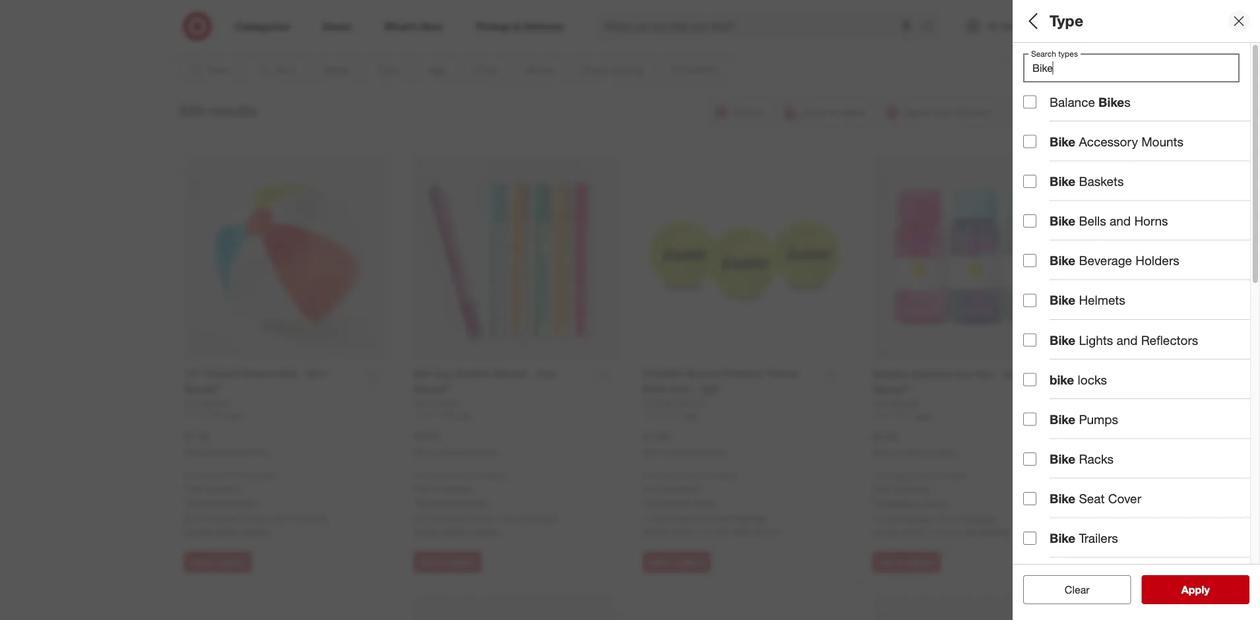 Task type: vqa. For each thing, say whether or not it's contained in the screenshot.
the Hi, Jacob
no



Task type: locate. For each thing, give the bounding box(es) containing it.
oakridge for $5.00
[[521, 513, 558, 524]]

0 vertical spatial results
[[208, 101, 258, 120]]

bike left helmets
[[1050, 293, 1076, 308]]

0 horizontal spatial check nearby stores button
[[184, 525, 269, 538]]

all
[[1087, 584, 1097, 596]]

1 check nearby stores button from the left
[[184, 525, 269, 538]]

1 vertical spatial all
[[1090, 69, 1100, 80]]

0 horizontal spatial stores
[[244, 526, 269, 537]]

cover
[[1109, 491, 1142, 507]]

1 horizontal spatial nearby
[[443, 526, 471, 537]]

only ships with $35 orders free shipping * * exclusions apply. not available at san jose oakridge check nearby stores for $1.50
[[184, 470, 329, 537]]

only down the "$4.00" in the right of the page
[[873, 471, 889, 481]]

see results button
[[1142, 576, 1250, 605]]

san for $5.00
[[480, 513, 496, 524]]

clear left all
[[1059, 584, 1084, 596]]

1 vertical spatial results
[[1190, 584, 1224, 596]]

0 horizontal spatial within
[[672, 526, 697, 537]]

results
[[208, 101, 258, 120], [1190, 584, 1224, 596]]

exclusions for $5.00
[[417, 497, 461, 508]]

age button
[[1024, 135, 1261, 182]]

bike left trailers
[[1050, 531, 1076, 546]]

None checkbox
[[1024, 95, 1037, 109], [1024, 215, 1037, 228], [1024, 373, 1037, 387], [1024, 453, 1037, 466], [1024, 492, 1037, 506], [1024, 532, 1037, 545], [1024, 95, 1037, 109], [1024, 215, 1037, 228], [1024, 373, 1037, 387], [1024, 453, 1037, 466], [1024, 492, 1037, 506], [1024, 532, 1037, 545]]

purchased inside $1.99 when purchased online
[[666, 447, 704, 457]]

bike lights and reflectors
[[1050, 333, 1199, 348]]

1 vertical spatial type
[[1024, 103, 1052, 118]]

1 horizontal spatial only ships with $35 orders free shipping * * exclusions apply. in stock at  san jose oakridge ready within 2 hours with pickup
[[873, 471, 1010, 538]]

only for $5.00
[[414, 470, 430, 480]]

0 horizontal spatial ready
[[643, 526, 670, 537]]

in
[[643, 513, 651, 524], [873, 513, 881, 525]]

at
[[240, 513, 248, 524], [469, 513, 477, 524], [679, 513, 687, 524], [908, 513, 916, 525]]

exclusions apply. link down $1.50 when purchased online at the left bottom of page
[[187, 497, 259, 508]]

purchased inside $4.00 when purchased online
[[896, 448, 934, 458]]

exclusions apply. link down $1.99 when purchased online
[[647, 497, 718, 508]]

624 results
[[179, 101, 258, 120]]

1 only ships with $35 orders free shipping * * exclusions apply. not available at san jose oakridge check nearby stores from the left
[[184, 470, 329, 537]]

shipping for $4.00
[[894, 484, 929, 495]]

only ships with $35 orders free shipping * * exclusions apply. in stock at  san jose oakridge ready within 2 hours with pickup for $4.00
[[873, 471, 1010, 538]]

bike
[[1099, 94, 1125, 110], [1050, 134, 1076, 149], [1050, 174, 1076, 189], [1050, 214, 1076, 229], [1050, 253, 1076, 268], [1050, 293, 1076, 308], [1050, 333, 1076, 348], [1050, 412, 1076, 427], [1050, 452, 1076, 467], [1050, 491, 1076, 507], [1050, 531, 1076, 546]]

only
[[184, 470, 200, 480], [414, 470, 430, 480], [643, 470, 659, 480], [873, 471, 889, 481]]

$5.00 when purchased online
[[414, 430, 497, 457]]

0 horizontal spatial nearby
[[213, 526, 241, 537]]

purchased for $4.00
[[896, 448, 934, 458]]

online down 1767 link
[[476, 447, 497, 457]]

only down $1.99
[[643, 470, 659, 480]]

1 vertical spatial deals
[[1103, 69, 1126, 80]]

2 nearby from the left
[[443, 526, 471, 537]]

at for $4.00
[[908, 513, 916, 525]]

2 clear from the left
[[1065, 584, 1090, 596]]

1 vertical spatial and
[[1117, 333, 1139, 348]]

check nearby stores button for $5.00
[[414, 525, 499, 538]]

1 horizontal spatial check
[[414, 526, 440, 537]]

with for $5.00
[[453, 470, 468, 480]]

bike beverage holders
[[1050, 253, 1180, 268]]

when for $1.99
[[643, 447, 664, 457]]

check for $5.00
[[414, 526, 440, 537]]

with for $4.00
[[912, 471, 927, 481]]

purchased inside $5.00 when purchased online
[[436, 447, 474, 457]]

online for $1.50
[[247, 447, 268, 457]]

all filters dialog
[[1013, 0, 1261, 621]]

free down the $5.00
[[414, 483, 432, 494]]

orders down $1.99 when purchased online
[[714, 470, 737, 480]]

available
[[201, 513, 237, 524], [431, 513, 467, 524]]

deals up s
[[1103, 69, 1126, 80]]

online for $4.00
[[936, 448, 957, 458]]

bike for pumps
[[1050, 412, 1076, 427]]

2
[[699, 526, 704, 537], [929, 526, 934, 538]]

1 horizontal spatial available
[[431, 513, 467, 524]]

all up 'sponsored'
[[1024, 12, 1042, 30]]

all
[[1024, 12, 1042, 30], [1090, 69, 1100, 80]]

exclusions for $4.00
[[876, 497, 921, 509]]

clear inside "button"
[[1065, 584, 1090, 596]]

nearby for $5.00
[[443, 526, 471, 537]]

exclusions down $4.00 when purchased online
[[876, 497, 921, 509]]

purchased
[[207, 447, 244, 457], [436, 447, 474, 457], [666, 447, 704, 457], [896, 448, 934, 458]]

0 horizontal spatial hours
[[707, 526, 730, 537]]

stores
[[244, 526, 269, 537], [474, 526, 499, 537]]

2 not from the left
[[414, 513, 428, 524]]

horns
[[1135, 214, 1169, 229]]

1 horizontal spatial pickup
[[982, 526, 1010, 538]]

2 for $4.00
[[929, 526, 934, 538]]

deals up cyber on the top of page
[[1024, 52, 1058, 67]]

2 for $1.99
[[699, 526, 704, 537]]

free down the "$4.00" in the right of the page
[[873, 484, 891, 495]]

1 horizontal spatial ready
[[873, 526, 899, 538]]

holders
[[1136, 253, 1180, 268]]

bells
[[1080, 214, 1107, 229]]

apply. down $1.50 when purchased online at the left bottom of page
[[234, 497, 259, 508]]

all right 'monday;'
[[1090, 69, 1100, 80]]

include
[[1050, 378, 1091, 393]]

purchased down the $5.00
[[436, 447, 474, 457]]

2 check nearby stores button from the left
[[414, 525, 499, 538]]

bike for accessory mounts
[[1050, 134, 1076, 149]]

online inside $4.00 when purchased online
[[936, 448, 957, 458]]

1 horizontal spatial deals
[[1103, 69, 1126, 80]]

purchased down the "$4.00" in the right of the page
[[896, 448, 934, 458]]

include out of stock
[[1050, 378, 1161, 393]]

check for $1.50
[[184, 526, 211, 537]]

exclusions apply. link down $5.00 when purchased online
[[417, 497, 488, 508]]

helmets
[[1080, 293, 1126, 308]]

1 horizontal spatial only ships with $35 orders free shipping * * exclusions apply. not available at san jose oakridge check nearby stores
[[414, 470, 558, 537]]

$35 down $4.00 when purchased online
[[929, 471, 942, 481]]

0 vertical spatial type
[[1050, 12, 1084, 30]]

online
[[247, 447, 268, 457], [476, 447, 497, 457], [706, 447, 727, 457], [936, 448, 957, 458]]

free for $1.50
[[184, 483, 202, 494]]

clear down bike trailers
[[1065, 584, 1090, 596]]

2 horizontal spatial stock
[[1131, 378, 1161, 393]]

guest rating
[[1024, 288, 1102, 303]]

pickup
[[752, 526, 780, 537], [982, 526, 1010, 538]]

jose for $5.00
[[499, 513, 518, 524]]

exclusions for $1.99
[[647, 497, 691, 508]]

oakridge for $1.50
[[291, 513, 329, 524]]

bike racks
[[1050, 452, 1114, 467]]

lights
[[1080, 333, 1114, 348]]

0 horizontal spatial only ships with $35 orders free shipping * * exclusions apply. not available at san jose oakridge check nearby stores
[[184, 470, 329, 537]]

0 horizontal spatial 2
[[699, 526, 704, 537]]

ships down $1.99 when purchased online
[[662, 470, 680, 480]]

free down $1.50
[[184, 483, 202, 494]]

only ships with $35 orders free shipping * * exclusions apply. in stock at  san jose oakridge ready within 2 hours with pickup for $1.99
[[643, 470, 780, 537]]

purchased down $1.99
[[666, 447, 704, 457]]

$35 down $5.00 when purchased online
[[470, 470, 483, 480]]

apply. down $4.00 when purchased online
[[923, 497, 948, 509]]

ready
[[643, 526, 670, 537], [873, 526, 899, 538]]

free down $1.99
[[643, 483, 662, 494]]

bike left racks
[[1050, 452, 1076, 467]]

san
[[250, 513, 266, 524], [480, 513, 496, 524], [689, 513, 705, 524], [919, 513, 935, 525]]

$35
[[240, 470, 253, 480], [470, 470, 483, 480], [700, 470, 712, 480], [929, 471, 942, 481]]

exclusions down $5.00 when purchased online
[[417, 497, 461, 508]]

clear inside button
[[1059, 584, 1084, 596]]

0 horizontal spatial all
[[1024, 12, 1042, 30]]

2 stores from the left
[[474, 526, 499, 537]]

0 horizontal spatial not
[[184, 513, 199, 524]]

and
[[1110, 214, 1132, 229], [1117, 333, 1139, 348]]

san for $1.50
[[250, 513, 266, 524]]

1 nearby from the left
[[213, 526, 241, 537]]

type down cyber on the top of page
[[1024, 103, 1052, 118]]

hours
[[707, 526, 730, 537], [937, 526, 960, 538]]

1 horizontal spatial check nearby stores button
[[414, 525, 499, 538]]

see
[[1168, 584, 1187, 596]]

1 available from the left
[[201, 513, 237, 524]]

online for $5.00
[[476, 447, 497, 457]]

*
[[240, 483, 243, 494], [470, 483, 473, 494], [700, 483, 703, 494], [929, 484, 933, 495], [184, 497, 187, 508], [414, 497, 417, 508], [643, 497, 647, 508], [873, 497, 876, 509]]

and right lights in the right bottom of the page
[[1117, 333, 1139, 348]]

shipping down $4.00 when purchased online
[[894, 484, 929, 495]]

nearby
[[213, 526, 241, 537], [443, 526, 471, 537]]

bike right age
[[1050, 134, 1076, 149]]

0 horizontal spatial only ships with $35 orders free shipping * * exclusions apply. in stock at  san jose oakridge ready within 2 hours with pickup
[[643, 470, 780, 537]]

trailers
[[1080, 531, 1119, 546]]

only ships with $35 orders free shipping * * exclusions apply. in stock at  san jose oakridge ready within 2 hours with pickup down $1.99 when purchased online
[[643, 470, 780, 537]]

exclusions
[[187, 497, 231, 508], [417, 497, 461, 508], [647, 497, 691, 508], [876, 497, 921, 509]]

deals
[[1024, 52, 1058, 67], [1103, 69, 1126, 80]]

online down 424 link at bottom
[[706, 447, 727, 457]]

1 horizontal spatial not
[[414, 513, 428, 524]]

when down the "$4.00" in the right of the page
[[873, 448, 894, 458]]

when inside $5.00 when purchased online
[[414, 447, 434, 457]]

online down 1434 link
[[247, 447, 268, 457]]

hours for $4.00
[[937, 526, 960, 538]]

apply. down $1.99 when purchased online
[[693, 497, 718, 508]]

when down $1.50
[[184, 447, 204, 457]]

1 not from the left
[[184, 513, 199, 524]]

orders down $1.50 when purchased online at the left bottom of page
[[255, 470, 278, 480]]

shipping down $1.50 when purchased online at the left bottom of page
[[205, 483, 240, 494]]

2 available from the left
[[431, 513, 467, 524]]

check nearby stores button
[[184, 525, 269, 538], [414, 525, 499, 538]]

oakridge for $1.99
[[730, 513, 768, 524]]

bike left seat
[[1050, 491, 1076, 507]]

with for $1.50
[[223, 470, 238, 480]]

orders down $4.00 when purchased online
[[944, 471, 967, 481]]

at for $1.99
[[679, 513, 687, 524]]

with for $1.99
[[683, 470, 697, 480]]

when down $1.99
[[643, 447, 664, 457]]

1 horizontal spatial in
[[873, 513, 881, 525]]

ships for $1.50
[[202, 470, 221, 480]]

ships for $1.99
[[662, 470, 680, 480]]

purchased inside $1.50 when purchased online
[[207, 447, 244, 457]]

free
[[184, 483, 202, 494], [414, 483, 432, 494], [643, 483, 662, 494], [873, 484, 891, 495]]

shipping down $1.99 when purchased online
[[664, 483, 700, 494]]

bike for helmets
[[1050, 293, 1076, 308]]

1 horizontal spatial within
[[902, 526, 926, 538]]

1 horizontal spatial results
[[1190, 584, 1224, 596]]

None checkbox
[[1024, 135, 1037, 148], [1024, 175, 1037, 188], [1024, 254, 1037, 267], [1024, 294, 1037, 307], [1024, 334, 1037, 347], [1024, 413, 1037, 426], [1024, 135, 1037, 148], [1024, 175, 1037, 188], [1024, 254, 1037, 267], [1024, 294, 1037, 307], [1024, 334, 1037, 347], [1024, 413, 1037, 426]]

when inside $1.99 when purchased online
[[643, 447, 664, 457]]

price
[[1024, 195, 1055, 210]]

only for $1.99
[[643, 470, 659, 480]]

ships down $1.50 when purchased online at the left bottom of page
[[202, 470, 221, 480]]

when inside $4.00 when purchased online
[[873, 448, 894, 458]]

cyber
[[1024, 69, 1049, 80]]

apply.
[[234, 497, 259, 508], [464, 497, 488, 508], [693, 497, 718, 508], [923, 497, 948, 509]]

1 horizontal spatial all
[[1090, 69, 1100, 80]]

$35 for $5.00
[[470, 470, 483, 480]]

online inside $5.00 when purchased online
[[476, 447, 497, 457]]

1 horizontal spatial hours
[[937, 526, 960, 538]]

exclusions down $1.99 when purchased online
[[647, 497, 691, 508]]

bike left bells
[[1050, 214, 1076, 229]]

type up deals cyber monday; all deals
[[1050, 12, 1084, 30]]

hours for $1.99
[[707, 526, 730, 537]]

0 horizontal spatial results
[[208, 101, 258, 120]]

results right see
[[1190, 584, 1224, 596]]

shipping
[[205, 483, 240, 494], [434, 483, 470, 494], [664, 483, 700, 494], [894, 484, 929, 495]]

free for $1.99
[[643, 483, 662, 494]]

check nearby stores button for $1.50
[[184, 525, 269, 538]]

fpo/apo
[[1024, 334, 1081, 349]]

orders for $4.00
[[944, 471, 967, 481]]

exclusions for $1.50
[[187, 497, 231, 508]]

exclusions down $1.50 when purchased online at the left bottom of page
[[187, 497, 231, 508]]

0 horizontal spatial stock
[[653, 513, 676, 524]]

bike left lights in the right bottom of the page
[[1050, 333, 1076, 348]]

$1.99
[[643, 430, 669, 443]]

0 horizontal spatial pickup
[[752, 526, 780, 537]]

type
[[1050, 12, 1084, 30], [1024, 103, 1052, 118]]

orders
[[255, 470, 278, 480], [485, 470, 508, 480], [714, 470, 737, 480], [944, 471, 967, 481]]

1 horizontal spatial stores
[[474, 526, 499, 537]]

0 horizontal spatial in
[[643, 513, 651, 524]]

2 only ships with $35 orders free shipping * * exclusions apply. not available at san jose oakridge check nearby stores from the left
[[414, 470, 558, 537]]

online down 1334 link
[[936, 448, 957, 458]]

exclusions apply. link down $4.00 when purchased online
[[876, 497, 948, 509]]

and for reflectors
[[1117, 333, 1139, 348]]

orders for $5.00
[[485, 470, 508, 480]]

bike pumps
[[1050, 412, 1119, 427]]

purchased down $1.50
[[207, 447, 244, 457]]

2 check from the left
[[414, 526, 440, 537]]

type button
[[1024, 89, 1261, 135]]

balance
[[1050, 94, 1096, 110]]

0 horizontal spatial available
[[201, 513, 237, 524]]

1767 link
[[414, 410, 617, 421]]

results right the 624
[[208, 101, 258, 120]]

shipping down $5.00 when purchased online
[[434, 483, 470, 494]]

only ships with $35 orders free shipping * * exclusions apply. in stock at  san jose oakridge ready within 2 hours with pickup down $4.00 when purchased online
[[873, 471, 1010, 538]]

accessory
[[1080, 134, 1139, 149]]

ships
[[202, 470, 221, 480], [432, 470, 451, 480], [662, 470, 680, 480], [891, 471, 910, 481]]

0 vertical spatial deals
[[1024, 52, 1058, 67]]

online inside $1.99 when purchased online
[[706, 447, 727, 457]]

when inside $1.50 when purchased online
[[184, 447, 204, 457]]

clear
[[1059, 584, 1084, 596], [1065, 584, 1090, 596]]

when
[[184, 447, 204, 457], [414, 447, 434, 457], [643, 447, 664, 457], [873, 448, 894, 458]]

orders down $5.00 when purchased online
[[485, 470, 508, 480]]

0 vertical spatial and
[[1110, 214, 1132, 229]]

bike for lights and reflectors
[[1050, 333, 1076, 348]]

ships for $5.00
[[432, 470, 451, 480]]

None text field
[[1024, 53, 1240, 83]]

jose for $4.00
[[937, 513, 957, 525]]

bike
[[1050, 372, 1075, 388]]

bike down include
[[1050, 412, 1076, 427]]

only down $1.50
[[184, 470, 200, 480]]

at for $1.50
[[240, 513, 248, 524]]

apply. for $5.00
[[464, 497, 488, 508]]

results inside the see results button
[[1190, 584, 1224, 596]]

only ships with $35 orders free shipping * * exclusions apply. not available at san jose oakridge check nearby stores
[[184, 470, 329, 537], [414, 470, 558, 537]]

all filters
[[1024, 12, 1087, 30]]

not
[[184, 513, 199, 524], [414, 513, 428, 524]]

$35 down $1.99 when purchased online
[[700, 470, 712, 480]]

within
[[672, 526, 697, 537], [902, 526, 926, 538]]

only down the $5.00
[[414, 470, 430, 480]]

1 horizontal spatial 2
[[929, 526, 934, 538]]

ships down $4.00 when purchased online
[[891, 471, 910, 481]]

shipping for $1.99
[[664, 483, 700, 494]]

online inside $1.50 when purchased online
[[247, 447, 268, 457]]

when down the $5.00
[[414, 447, 434, 457]]

exclusions apply. link for $1.99
[[647, 497, 718, 508]]

ready for $1.99
[[643, 526, 670, 537]]

and right bells
[[1110, 214, 1132, 229]]

results for 624 results
[[208, 101, 258, 120]]

bike for beverage holders
[[1050, 253, 1076, 268]]

1 clear from the left
[[1059, 584, 1084, 596]]

$35 down $1.50 when purchased online at the left bottom of page
[[240, 470, 253, 480]]

when for $5.00
[[414, 447, 434, 457]]

apply. down $5.00 when purchased online
[[464, 497, 488, 508]]

bike trailers
[[1050, 531, 1119, 546]]

0 horizontal spatial check
[[184, 526, 211, 537]]

see results
[[1168, 584, 1224, 596]]

1 stores from the left
[[244, 526, 269, 537]]

bike up the price
[[1050, 174, 1076, 189]]

out
[[1095, 378, 1113, 393]]

1 horizontal spatial stock
[[883, 513, 906, 525]]

check
[[184, 526, 211, 537], [414, 526, 440, 537]]

ships down $5.00 when purchased online
[[432, 470, 451, 480]]

1 check from the left
[[184, 526, 211, 537]]

bike for trailers
[[1050, 531, 1076, 546]]

bike up 'guest rating' at the right of page
[[1050, 253, 1076, 268]]



Task type: describe. For each thing, give the bounding box(es) containing it.
san for $4.00
[[919, 513, 935, 525]]

pumps
[[1080, 412, 1119, 427]]

none text field inside type dialog
[[1024, 53, 1240, 83]]

brand button
[[1024, 228, 1261, 274]]

$4.00 when purchased online
[[873, 431, 957, 458]]

424 link
[[643, 410, 847, 421]]

shipping for $5.00
[[434, 483, 470, 494]]

orders for $1.99
[[714, 470, 737, 480]]

balance bike s
[[1050, 94, 1131, 110]]

Include out of stock checkbox
[[1024, 379, 1037, 393]]

beverage
[[1080, 253, 1133, 268]]

monday;
[[1052, 69, 1088, 80]]

within for $4.00
[[902, 526, 926, 538]]

all inside deals cyber monday; all deals
[[1090, 69, 1100, 80]]

age
[[1024, 149, 1047, 164]]

624
[[179, 101, 204, 120]]

orders for $1.50
[[255, 470, 278, 480]]

bike baskets
[[1050, 174, 1125, 189]]

type dialog
[[1013, 0, 1261, 621]]

shipping for $1.50
[[205, 483, 240, 494]]

apply button
[[1142, 576, 1250, 605]]

nearby for $1.50
[[213, 526, 241, 537]]

type inside dialog
[[1050, 12, 1084, 30]]

1334 link
[[873, 410, 1077, 422]]

purchased for $5.00
[[436, 447, 474, 457]]

clear button
[[1024, 576, 1132, 605]]

pickup for $1.99
[[752, 526, 780, 537]]

when for $4.00
[[873, 448, 894, 458]]

s
[[1125, 94, 1131, 110]]

clear for clear all
[[1059, 584, 1084, 596]]

$35 for $4.00
[[929, 471, 942, 481]]

available for $1.50
[[201, 513, 237, 524]]

not for $5.00
[[414, 513, 428, 524]]

baskets
[[1080, 174, 1125, 189]]

$1.50
[[184, 430, 210, 443]]

bike right balance
[[1099, 94, 1125, 110]]

reflectors
[[1142, 333, 1199, 348]]

clear all
[[1059, 584, 1097, 596]]

guest rating button
[[1024, 274, 1261, 320]]

bike accessory mounts
[[1050, 134, 1184, 149]]

not for $1.50
[[184, 513, 199, 524]]

bike bells and horns
[[1050, 214, 1169, 229]]

price button
[[1024, 182, 1261, 228]]

bike seat cover
[[1050, 491, 1142, 507]]

in for $4.00
[[873, 513, 881, 525]]

bike helmets
[[1050, 293, 1126, 308]]

exclusions apply. link for $5.00
[[417, 497, 488, 508]]

guest
[[1024, 288, 1059, 303]]

free for $4.00
[[873, 484, 891, 495]]

of
[[1116, 378, 1127, 393]]

at for $5.00
[[469, 513, 477, 524]]

$35 for $1.99
[[700, 470, 712, 480]]

ready for $4.00
[[873, 526, 899, 538]]

locks
[[1078, 372, 1108, 388]]

pickup for $4.00
[[982, 526, 1010, 538]]

rating
[[1063, 288, 1102, 303]]

stock inside all filters dialog
[[1131, 378, 1161, 393]]

san for $1.99
[[689, 513, 705, 524]]

1434
[[225, 410, 242, 420]]

type inside button
[[1024, 103, 1052, 118]]

and for horns
[[1110, 214, 1132, 229]]

$1.50 when purchased online
[[184, 430, 268, 457]]

0 vertical spatial all
[[1024, 12, 1042, 30]]

stores for $1.50
[[244, 526, 269, 537]]

bike for seat cover
[[1050, 491, 1076, 507]]

1434 link
[[184, 410, 387, 421]]

oakridge for $4.00
[[960, 513, 997, 525]]

only ships with $35 orders free shipping * * exclusions apply. not available at san jose oakridge check nearby stores for $5.00
[[414, 470, 558, 537]]

results for see results
[[1190, 584, 1224, 596]]

mounts
[[1142, 134, 1184, 149]]

online for $1.99
[[706, 447, 727, 457]]

0 horizontal spatial deals
[[1024, 52, 1058, 67]]

racks
[[1080, 452, 1114, 467]]

search
[[916, 21, 948, 34]]

apply. for $1.99
[[693, 497, 718, 508]]

bike for racks
[[1050, 452, 1076, 467]]

1334
[[914, 411, 932, 421]]

advertisement region
[[234, 0, 1027, 31]]

filters
[[1046, 12, 1087, 30]]

stock for $4.00
[[883, 513, 906, 525]]

purchased for $1.99
[[666, 447, 704, 457]]

clear all button
[[1024, 576, 1132, 605]]

$4.00
[[873, 431, 899, 443]]

available for $5.00
[[431, 513, 467, 524]]

exclusions apply. link for $1.50
[[187, 497, 259, 508]]

clear for clear
[[1065, 584, 1090, 596]]

exclusions apply. link for $4.00
[[876, 497, 948, 509]]

deals cyber monday; all deals
[[1024, 52, 1126, 80]]

purchased for $1.50
[[207, 447, 244, 457]]

What can we help you find? suggestions appear below search field
[[597, 12, 926, 41]]

1767
[[455, 410, 472, 420]]

stock for $1.99
[[653, 513, 676, 524]]

$1.99 when purchased online
[[643, 430, 727, 457]]

424
[[684, 410, 698, 420]]

apply
[[1182, 584, 1211, 596]]

when for $1.50
[[184, 447, 204, 457]]

apply. for $1.50
[[234, 497, 259, 508]]

$35 for $1.50
[[240, 470, 253, 480]]

ships for $4.00
[[891, 471, 910, 481]]

stores for $5.00
[[474, 526, 499, 537]]

within for $1.99
[[672, 526, 697, 537]]

in for $1.99
[[643, 513, 651, 524]]

only for $1.50
[[184, 470, 200, 480]]

bike locks
[[1050, 372, 1108, 388]]

seat
[[1080, 491, 1105, 507]]

fpo/apo button
[[1024, 320, 1261, 366]]

$5.00
[[414, 430, 439, 443]]

search button
[[916, 12, 948, 44]]

jose for $1.50
[[269, 513, 288, 524]]

jose for $1.99
[[708, 513, 727, 524]]

sponsored
[[988, 31, 1027, 41]]

bike for bells and horns
[[1050, 214, 1076, 229]]

brand
[[1024, 241, 1060, 257]]

apply. for $4.00
[[923, 497, 948, 509]]



